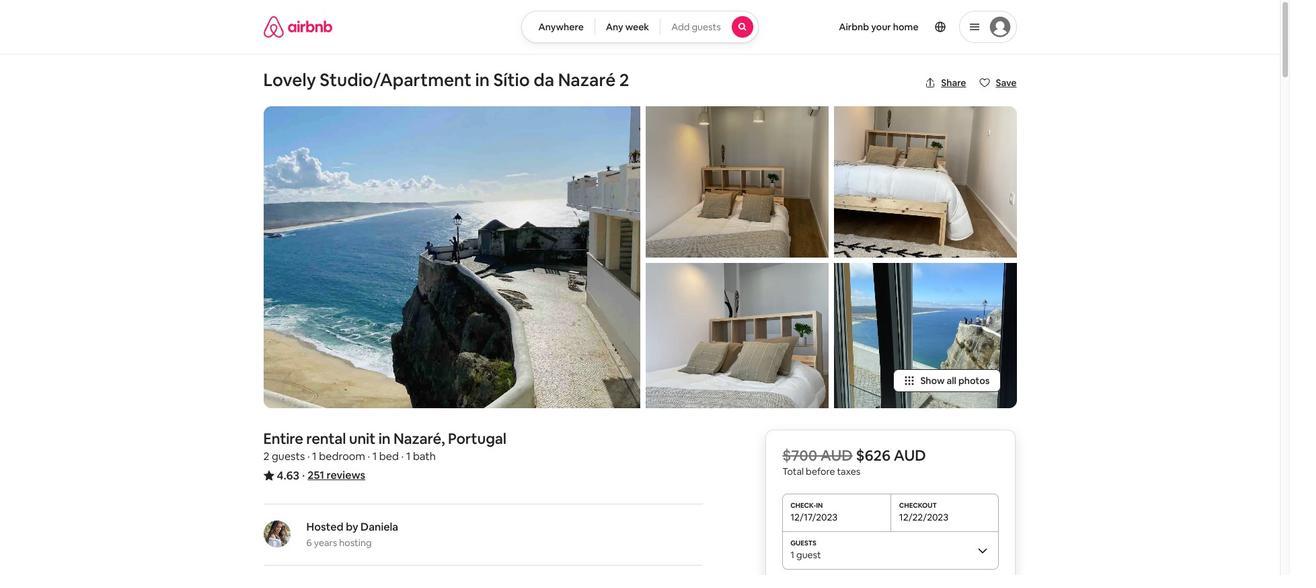 Task type: describe. For each thing, give the bounding box(es) containing it.
nazaré
[[558, 69, 616, 92]]

add
[[672, 21, 690, 33]]

airbnb
[[839, 21, 870, 33]]

any week button
[[595, 11, 661, 43]]

lovely
[[264, 69, 316, 92]]

photos
[[959, 375, 990, 387]]

hosted
[[307, 520, 344, 534]]

hosted by daniela 6 years hosting
[[307, 520, 399, 549]]

2 for entire rental unit in nazaré, portugal 2 guests · 1 bedroom · 1 bed · 1 bath
[[264, 450, 270, 464]]

guests inside "button"
[[692, 21, 721, 33]]

6
[[307, 537, 312, 549]]

reviews
[[327, 468, 366, 483]]

1 inside popup button
[[791, 549, 795, 561]]

0 vertical spatial in
[[476, 69, 490, 92]]

2 for lovely studio/apartment in sítio da nazaré 2
[[620, 69, 630, 92]]

lovely studio/apartment in sítio da nazaré 2
[[264, 69, 630, 92]]

entire rental unit in nazaré, portugal 2 guests · 1 bedroom · 1 bed · 1 bath
[[264, 429, 507, 464]]

bed
[[379, 450, 399, 464]]

portugal
[[448, 429, 507, 448]]

guest
[[797, 549, 822, 561]]

4.63 · 251 reviews
[[277, 468, 366, 483]]

any
[[606, 21, 624, 33]]

daniela
[[361, 520, 399, 534]]

anywhere
[[539, 21, 584, 33]]

save
[[996, 77, 1017, 89]]

show all photos button
[[894, 370, 1001, 392]]

bath
[[413, 450, 436, 464]]

12/17/2023
[[791, 512, 838, 524]]

hosting
[[339, 537, 372, 549]]

rental
[[306, 429, 346, 448]]

bedroom
[[319, 450, 365, 464]]

1 guest
[[791, 549, 822, 561]]

12/22/2023
[[900, 512, 949, 524]]

add guests
[[672, 21, 721, 33]]

lovely studio/apartment in sítio da nazaré 2 image 1 image
[[264, 106, 640, 409]]

lovely studio/apartment in sítio da nazaré 2 image 5 image
[[834, 263, 1017, 409]]

1 left bed
[[373, 450, 377, 464]]

share
[[942, 77, 967, 89]]

nazaré,
[[394, 429, 445, 448]]

share button
[[920, 71, 972, 94]]

profile element
[[775, 0, 1017, 54]]

anywhere button
[[522, 11, 596, 43]]

years
[[314, 537, 337, 549]]

unit
[[349, 429, 376, 448]]



Task type: vqa. For each thing, say whether or not it's contained in the screenshot.
2 to the left
yes



Task type: locate. For each thing, give the bounding box(es) containing it.
$700 aud
[[783, 446, 853, 465]]

· left 251
[[302, 468, 305, 483]]

airbnb your home link
[[831, 13, 927, 41]]

1 guest button
[[783, 532, 1000, 569]]

all
[[947, 375, 957, 387]]

1 horizontal spatial 2
[[620, 69, 630, 92]]

lovely studio/apartment in sítio da nazaré 2 image 2 image
[[646, 106, 829, 257]]

$626 aud
[[856, 446, 927, 465]]

0 vertical spatial 2
[[620, 69, 630, 92]]

1 left the guest
[[791, 549, 795, 561]]

· right bed
[[402, 450, 404, 464]]

1 up 251
[[312, 450, 317, 464]]

show
[[921, 375, 945, 387]]

lovely studio/apartment in sítio da nazaré 2 image 3 image
[[646, 263, 829, 409]]

2
[[620, 69, 630, 92], [264, 450, 270, 464]]

guests
[[692, 21, 721, 33], [272, 450, 305, 464]]

by
[[346, 520, 359, 534]]

0 horizontal spatial 2
[[264, 450, 270, 464]]

entire
[[264, 429, 303, 448]]

studio/apartment
[[320, 69, 472, 92]]

save button
[[975, 71, 1023, 94]]

total
[[783, 466, 804, 478]]

251
[[308, 468, 325, 483]]

before
[[806, 466, 836, 478]]

1 left the bath
[[406, 450, 411, 464]]

guests down entire
[[272, 450, 305, 464]]

2 down entire
[[264, 450, 270, 464]]

your
[[872, 21, 892, 33]]

guests inside entire rental unit in nazaré, portugal 2 guests · 1 bedroom · 1 bed · 1 bath
[[272, 450, 305, 464]]

·
[[308, 450, 310, 464], [368, 450, 370, 464], [402, 450, 404, 464], [302, 468, 305, 483]]

airbnb your home
[[839, 21, 919, 33]]

in left sítio
[[476, 69, 490, 92]]

da
[[534, 69, 555, 92]]

4.63
[[277, 468, 300, 483]]

0 vertical spatial guests
[[692, 21, 721, 33]]

in
[[476, 69, 490, 92], [379, 429, 391, 448]]

show all photos
[[921, 375, 990, 387]]

week
[[626, 21, 650, 33]]

taxes
[[838, 466, 861, 478]]

0 horizontal spatial guests
[[272, 450, 305, 464]]

lovely studio/apartment in sítio da nazaré 2 image 4 image
[[834, 106, 1017, 257]]

none search field containing anywhere
[[522, 11, 759, 43]]

in inside entire rental unit in nazaré, portugal 2 guests · 1 bedroom · 1 bed · 1 bath
[[379, 429, 391, 448]]

$700 aud $626 aud total before taxes
[[783, 446, 927, 478]]

sítio
[[494, 69, 530, 92]]

1 vertical spatial in
[[379, 429, 391, 448]]

add guests button
[[660, 11, 759, 43]]

None search field
[[522, 11, 759, 43]]

· down unit at the bottom of the page
[[368, 450, 370, 464]]

2 right 'nazaré'
[[620, 69, 630, 92]]

1 horizontal spatial guests
[[692, 21, 721, 33]]

1 vertical spatial 2
[[264, 450, 270, 464]]

· up 251
[[308, 450, 310, 464]]

1 horizontal spatial in
[[476, 69, 490, 92]]

0 horizontal spatial in
[[379, 429, 391, 448]]

host profile picture image
[[264, 521, 290, 548]]

· inside the 4.63 · 251 reviews
[[302, 468, 305, 483]]

1 vertical spatial guests
[[272, 450, 305, 464]]

any week
[[606, 21, 650, 33]]

2 inside entire rental unit in nazaré, portugal 2 guests · 1 bedroom · 1 bed · 1 bath
[[264, 450, 270, 464]]

1
[[312, 450, 317, 464], [373, 450, 377, 464], [406, 450, 411, 464], [791, 549, 795, 561]]

home
[[894, 21, 919, 33]]

251 reviews link
[[308, 468, 366, 483]]

guests right add
[[692, 21, 721, 33]]

in up bed
[[379, 429, 391, 448]]



